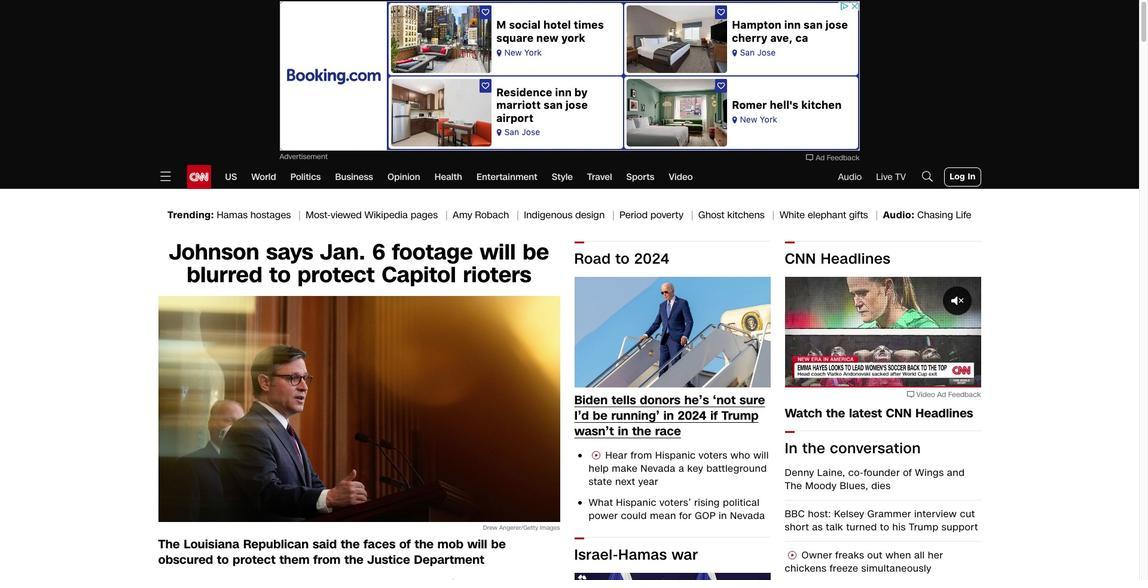 Task type: vqa. For each thing, say whether or not it's contained in the screenshot.
from within "The Louisiana Republican said the faces of the mob will be obscured to protect them from the Justice Department"
yes



Task type: locate. For each thing, give the bounding box(es) containing it.
2024 left "if"
[[678, 407, 707, 424]]

0 vertical spatial ad
[[816, 153, 825, 163]]

0 horizontal spatial audio
[[838, 171, 862, 183]]

0 horizontal spatial 2024
[[635, 249, 670, 269]]

watch the latest cnn headlines link
[[785, 405, 981, 421]]

0 horizontal spatial hamas
[[217, 208, 248, 222]]

0 vertical spatial be
[[523, 238, 549, 267]]

trump inside biden tells donors he's 'not sure i'd be running' in 2024 if trump wasn't in the race
[[722, 407, 759, 424]]

world
[[251, 171, 276, 183]]

0 horizontal spatial ad
[[816, 153, 825, 163]]

1 vertical spatial hispanic
[[616, 496, 657, 509]]

the left mob
[[415, 536, 434, 553]]

0 vertical spatial of
[[903, 466, 913, 480]]

world link
[[251, 165, 276, 189]]

the inside denny laine, co-founder of wings and the moody blues, dies
[[785, 479, 803, 493]]

cnn down white
[[785, 249, 817, 269]]

2 horizontal spatial in
[[719, 509, 727, 523]]

0 horizontal spatial trump
[[722, 407, 759, 424]]

nevada
[[641, 462, 676, 475], [730, 509, 766, 523]]

johnson
[[169, 238, 259, 267]]

and
[[947, 466, 965, 480]]

chickens
[[785, 561, 827, 575]]

ad down options icon
[[938, 390, 947, 399]]

1 horizontal spatial 2024
[[678, 407, 707, 424]]

0 horizontal spatial from
[[314, 552, 341, 568]]

0 vertical spatial protect
[[298, 260, 375, 290]]

will down drew
[[467, 536, 488, 553]]

hispanic down next
[[616, 496, 657, 509]]

from right them
[[314, 552, 341, 568]]

design
[[575, 208, 605, 222]]

1 vertical spatial will
[[754, 448, 769, 462]]

1 horizontal spatial in
[[664, 407, 674, 424]]

0 vertical spatial video
[[669, 171, 693, 183]]

1 horizontal spatial nevada
[[730, 509, 766, 523]]

biden tells donors he's 'not sure i'd be running' in 2024 if trump wasn't in the race
[[575, 392, 765, 439]]

2 vertical spatial be
[[491, 536, 506, 553]]

headlines down video ad feedback
[[916, 405, 974, 421]]

conversation
[[830, 438, 921, 459]]

indigenous
[[524, 208, 573, 222]]

be inside biden tells donors he's 'not sure i'd be running' in 2024 if trump wasn't in the race
[[593, 407, 608, 424]]

rioters
[[463, 260, 532, 290]]

backward 10 seconds image
[[840, 324, 855, 338]]

2 vertical spatial will
[[467, 536, 488, 553]]

will for who
[[754, 448, 769, 462]]

watch
[[785, 405, 823, 421]]

0 horizontal spatial the
[[158, 536, 180, 553]]

1 vertical spatial hamas
[[619, 545, 667, 565]]

0 vertical spatial trump
[[722, 407, 759, 424]]

hamas for israel-
[[619, 545, 667, 565]]

1 vertical spatial in
[[785, 438, 798, 459]]

2024
[[635, 249, 670, 269], [678, 407, 707, 424]]

1 horizontal spatial the
[[785, 479, 803, 493]]

1 horizontal spatial hamas
[[619, 545, 667, 565]]

0 horizontal spatial feedback
[[827, 153, 860, 163]]

period poverty link
[[620, 208, 699, 222]]

0 horizontal spatial be
[[491, 536, 506, 553]]

interview
[[915, 507, 958, 521]]

of left wings
[[903, 466, 913, 480]]

trump for 'not
[[722, 407, 759, 424]]

1 vertical spatial audio
[[883, 208, 912, 222]]

0 vertical spatial nevada
[[641, 462, 676, 475]]

video ad feedback
[[917, 390, 981, 399]]

1 vertical spatial the
[[158, 536, 180, 553]]

ad
[[816, 153, 825, 163], [938, 390, 947, 399]]

road
[[575, 249, 611, 269]]

mean
[[650, 509, 677, 523]]

audio left chasing
[[883, 208, 912, 222]]

1 horizontal spatial protect
[[298, 260, 375, 290]]

0 horizontal spatial headlines
[[821, 249, 891, 269]]

nevada right gop
[[730, 509, 766, 523]]

will down the robach
[[480, 238, 516, 267]]

sports
[[627, 171, 655, 183]]

be right i'd
[[593, 407, 608, 424]]

video link
[[669, 165, 693, 189]]

the up denny
[[803, 438, 826, 459]]

in right 'log' in the top of the page
[[968, 171, 976, 182]]

video down options icon
[[917, 390, 936, 399]]

sig video image
[[785, 550, 800, 562]]

'not
[[713, 392, 736, 408]]

what hispanic voters' rising political power could mean for gop in nevada
[[589, 496, 766, 523]]

hamas
[[217, 208, 248, 222], [619, 545, 667, 565]]

what hispanic voters' rising political power could mean for gop in nevada link
[[589, 496, 771, 523]]

2 horizontal spatial be
[[593, 407, 608, 424]]

latest
[[850, 405, 883, 421]]

headlines down gifts at the top of page
[[821, 249, 891, 269]]

hear from hispanic voters who will help make nevada a key battleground state next year link
[[589, 448, 771, 489]]

options image
[[933, 372, 945, 384]]

video right sports
[[669, 171, 693, 183]]

he's
[[685, 392, 709, 408]]

talk
[[826, 520, 844, 534]]

wikipedia
[[365, 208, 408, 222]]

business
[[335, 171, 373, 183]]

hamas for trending
[[217, 208, 248, 222]]

could
[[621, 509, 647, 523]]

hamas up 'netanyahu speaks during a press conference on tuesday, december 5.' image
[[619, 545, 667, 565]]

0 vertical spatial hispanic
[[656, 448, 696, 462]]

robach
[[475, 208, 509, 222]]

if
[[711, 407, 718, 424]]

short
[[785, 520, 810, 534]]

of inside denny laine, co-founder of wings and the moody blues, dies
[[903, 466, 913, 480]]

to
[[616, 249, 630, 269], [269, 260, 291, 290], [881, 520, 890, 534], [217, 552, 229, 568]]

cnn headlines
[[785, 249, 891, 269]]

1 vertical spatial 2024
[[678, 407, 707, 424]]

1 vertical spatial headlines
[[916, 405, 974, 421]]

his
[[893, 520, 906, 534]]

0 vertical spatial from
[[631, 448, 653, 462]]

freeze
[[830, 561, 859, 575]]

from right hear
[[631, 448, 653, 462]]

the left race
[[632, 423, 652, 439]]

0 vertical spatial the
[[785, 479, 803, 493]]

trump inside the bbc host: kelsey grammer interview cut short as talk turned to his trump support
[[909, 520, 939, 534]]

period poverty
[[620, 208, 684, 222]]

to right 'obscured'
[[217, 552, 229, 568]]

feedback down fullscreen icon
[[949, 390, 981, 399]]

1 horizontal spatial audio
[[883, 208, 912, 222]]

to inside the louisiana republican said the faces of the mob will be obscured to protect them from the justice department
[[217, 552, 229, 568]]

1 horizontal spatial of
[[903, 466, 913, 480]]

grammer
[[868, 507, 912, 521]]

trump right his
[[909, 520, 939, 534]]

wasn't
[[575, 423, 614, 439]]

be down indigenous
[[523, 238, 549, 267]]

bbc host: kelsey grammer interview cut short as talk turned to his trump support
[[785, 507, 979, 534]]

most-viewed wikipedia pages
[[306, 208, 438, 222]]

ghost kitchens
[[699, 208, 765, 222]]

2024 down the period poverty
[[635, 249, 670, 269]]

1 vertical spatial protect
[[233, 552, 276, 568]]

in inside what hispanic voters' rising political power could mean for gop in nevada
[[719, 509, 727, 523]]

freaks
[[836, 548, 865, 562]]

1 horizontal spatial cnn
[[886, 405, 912, 421]]

search icon image
[[921, 169, 935, 183]]

0 horizontal spatial protect
[[233, 552, 276, 568]]

video player region
[[785, 277, 981, 387]]

0 horizontal spatial of
[[400, 536, 411, 553]]

1 horizontal spatial be
[[523, 238, 549, 267]]

cnn down progress bar slider
[[886, 405, 912, 421]]

1 vertical spatial video
[[917, 390, 936, 399]]

feedback
[[827, 153, 860, 163], [949, 390, 981, 399]]

justice
[[368, 552, 410, 568]]

1 vertical spatial nevada
[[730, 509, 766, 523]]

1 horizontal spatial in
[[968, 171, 976, 182]]

in up denny
[[785, 438, 798, 459]]

0 horizontal spatial nevada
[[641, 462, 676, 475]]

trump right "if"
[[722, 407, 759, 424]]

0 vertical spatial headlines
[[821, 249, 891, 269]]

capitol
[[382, 260, 456, 290]]

war
[[672, 545, 698, 565]]

1 vertical spatial from
[[314, 552, 341, 568]]

hispanic inside what hispanic voters' rising political power could mean for gop in nevada
[[616, 496, 657, 509]]

running'
[[612, 407, 660, 424]]

hamas down the us
[[217, 208, 248, 222]]

trump for interview
[[909, 520, 939, 534]]

the left faces
[[345, 552, 364, 568]]

the left latest
[[827, 405, 846, 421]]

0 vertical spatial audio
[[838, 171, 862, 183]]

1 horizontal spatial from
[[631, 448, 653, 462]]

viewed
[[331, 208, 362, 222]]

kelsey
[[835, 507, 865, 521]]

the inside the louisiana republican said the faces of the mob will be obscured to protect them from the justice department
[[158, 536, 180, 553]]

0 vertical spatial hamas
[[217, 208, 248, 222]]

1 horizontal spatial video
[[917, 390, 936, 399]]

1 vertical spatial of
[[400, 536, 411, 553]]

pause image
[[874, 321, 893, 341]]

ad up white elephant gifts
[[816, 153, 825, 163]]

2024 inside biden tells donors he's 'not sure i'd be running' in 2024 if trump wasn't in the race
[[678, 407, 707, 424]]

0 vertical spatial will
[[480, 238, 516, 267]]

health
[[435, 171, 462, 183]]

1 vertical spatial feedback
[[949, 390, 981, 399]]

0 horizontal spatial video
[[669, 171, 693, 183]]

audio link
[[838, 171, 862, 183]]

said
[[313, 536, 337, 553]]

to right blurred
[[269, 260, 291, 290]]

audio down ad feedback
[[838, 171, 862, 183]]

0 vertical spatial cnn
[[785, 249, 817, 269]]

hispanic inside hear from hispanic voters who will help make nevada a key battleground state next year
[[656, 448, 696, 462]]

captions on image
[[907, 372, 919, 384]]

to left his
[[881, 520, 890, 534]]

out
[[868, 548, 883, 562]]

in right gop
[[719, 509, 727, 523]]

period
[[620, 208, 648, 222]]

advertisement region
[[280, 1, 860, 151]]

will right who
[[754, 448, 769, 462]]

live tv link
[[877, 171, 906, 183]]

1 vertical spatial be
[[593, 407, 608, 424]]

in up hear
[[618, 423, 629, 439]]

in left he's
[[664, 407, 674, 424]]

the left louisiana
[[158, 536, 180, 553]]

opinion link
[[388, 165, 420, 189]]

hispanic down race
[[656, 448, 696, 462]]

bbc host: kelsey grammer interview cut short as talk turned to his trump support link
[[785, 507, 981, 534]]

in the conversation
[[785, 438, 921, 459]]

1 vertical spatial trump
[[909, 520, 939, 534]]

hear from hispanic voters who will help make nevada a key battleground state next year
[[589, 448, 769, 489]]

be down drew
[[491, 536, 506, 553]]

1 horizontal spatial trump
[[909, 520, 939, 534]]

of inside the louisiana republican said the faces of the mob will be obscured to protect them from the justice department
[[400, 536, 411, 553]]

of right faces
[[400, 536, 411, 553]]

owner freaks out when all her chickens freeze simultaneously link
[[785, 548, 981, 575]]

year
[[639, 475, 659, 489]]

will inside "johnson says jan. 6 footage will be blurred to protect capitol rioters"
[[480, 238, 516, 267]]

will
[[480, 238, 516, 267], [754, 448, 769, 462], [467, 536, 488, 553]]

the left moody
[[785, 479, 803, 493]]

nevada left "a"
[[641, 462, 676, 475]]

will inside hear from hispanic voters who will help make nevada a key battleground state next year
[[754, 448, 769, 462]]

1 horizontal spatial headlines
[[916, 405, 974, 421]]

health link
[[435, 165, 462, 189]]

feedback up audio link
[[827, 153, 860, 163]]

republican
[[243, 536, 309, 553]]

1 horizontal spatial ad
[[938, 390, 947, 399]]

white
[[780, 208, 805, 222]]

political
[[723, 496, 760, 509]]

the louisiana republican said the faces of the mob will be obscured to protect them from the justice department link
[[158, 536, 560, 568]]



Task type: describe. For each thing, give the bounding box(es) containing it.
netanyahu speaks during a press conference on tuesday, december 5. image
[[575, 573, 771, 580]]

all
[[915, 548, 925, 562]]

0 horizontal spatial in
[[618, 423, 629, 439]]

style link
[[552, 165, 573, 189]]

the right said
[[341, 536, 360, 553]]

president joe biden arrives at andrews air force base, md., thursday, june 1, 2023, to travel back to the white house after attending the 2023 united states air force academy graduation ceremony in colorado springs, colo. image
[[575, 277, 771, 387]]

protect inside "johnson says jan. 6 footage will be blurred to protect capitol rioters"
[[298, 260, 375, 290]]

from inside hear from hispanic voters who will help make nevada a key battleground state next year
[[631, 448, 653, 462]]

protect inside the louisiana republican said the faces of the mob will be obscured to protect them from the justice department
[[233, 552, 276, 568]]

life
[[956, 208, 972, 222]]

rising
[[695, 496, 720, 509]]

biden tells donors he's 'not sure i'd be running' in 2024 if trump wasn't in the race link
[[575, 392, 771, 439]]

to inside "johnson says jan. 6 footage will be blurred to protect capitol rioters"
[[269, 260, 291, 290]]

host:
[[808, 507, 832, 521]]

6
[[372, 238, 386, 267]]

kitchens
[[728, 208, 765, 222]]

log in link
[[945, 168, 981, 187]]

chasing
[[918, 208, 954, 222]]

voters'
[[660, 496, 692, 509]]

open menu icon image
[[158, 169, 173, 183]]

obscured
[[158, 552, 213, 568]]

politics link
[[291, 165, 321, 189]]

elephant
[[808, 208, 847, 222]]

style
[[552, 171, 573, 183]]

pages
[[411, 208, 438, 222]]

progress bar slider
[[785, 386, 981, 387]]

gop
[[695, 509, 716, 523]]

ad feedback
[[816, 153, 860, 163]]

amy
[[453, 208, 473, 222]]

0 vertical spatial 2024
[[635, 249, 670, 269]]

battleground
[[707, 462, 767, 475]]

indigenous design
[[524, 208, 605, 222]]

1 horizontal spatial feedback
[[949, 390, 981, 399]]

gifts
[[850, 208, 869, 222]]

who
[[731, 448, 751, 462]]

founder
[[864, 466, 900, 480]]

audio for audio chasing life
[[883, 208, 912, 222]]

house speaker mike johnson speaks during a news conference at the us capitol december 5 in washington, dc. image
[[158, 296, 560, 522]]

forward 10 seconds image
[[912, 324, 926, 338]]

next
[[616, 475, 636, 489]]

mob
[[438, 536, 464, 553]]

log in
[[950, 171, 976, 182]]

white elephant gifts
[[780, 208, 869, 222]]

a
[[679, 462, 685, 475]]

audio chasing life
[[883, 208, 972, 222]]

us link
[[225, 165, 237, 189]]

denny
[[785, 466, 815, 480]]

support
[[942, 520, 979, 534]]

the inside biden tells donors he's 'not sure i'd be running' in 2024 if trump wasn't in the race
[[632, 423, 652, 439]]

jan.
[[320, 238, 366, 267]]

video for video
[[669, 171, 693, 183]]

trending hamas hostages
[[168, 208, 291, 222]]

to right road
[[616, 249, 630, 269]]

live tv
[[877, 171, 906, 183]]

0 vertical spatial feedback
[[827, 153, 860, 163]]

hear
[[606, 448, 628, 462]]

sports link
[[627, 165, 655, 189]]

0 vertical spatial in
[[968, 171, 976, 182]]

nevada inside hear from hispanic voters who will help make nevada a key battleground state next year
[[641, 462, 676, 475]]

amy robach link
[[453, 208, 524, 222]]

indigenous design link
[[524, 208, 620, 222]]

denny laine, co-founder of wings and the moody blues, dies
[[785, 466, 965, 493]]

video for video ad feedback
[[917, 390, 936, 399]]

unmute image
[[795, 372, 807, 384]]

her
[[928, 548, 944, 562]]

most-
[[306, 208, 331, 222]]

sig video image
[[589, 450, 603, 462]]

laine,
[[818, 466, 846, 480]]

blurred
[[187, 260, 263, 290]]

watch the latest cnn headlines
[[785, 405, 974, 421]]

trending
[[168, 208, 211, 222]]

will for footage
[[480, 238, 516, 267]]

travel
[[588, 171, 612, 183]]

tv
[[896, 171, 906, 183]]

road to 2024
[[575, 249, 670, 269]]

to inside the bbc host: kelsey grammer interview cut short as talk turned to his trump support
[[881, 520, 890, 534]]

tells
[[612, 392, 636, 408]]

audio for audio
[[838, 171, 862, 183]]

race
[[655, 423, 681, 439]]

faces
[[364, 536, 396, 553]]

0 horizontal spatial in
[[785, 438, 798, 459]]

1 vertical spatial ad
[[938, 390, 947, 399]]

us
[[225, 171, 237, 183]]

will inside the louisiana republican said the faces of the mob will be obscured to protect them from the justice department
[[467, 536, 488, 553]]

drew
[[483, 524, 498, 532]]

bbc
[[785, 507, 805, 521]]

ghost kitchens link
[[699, 208, 780, 222]]

owner freaks out when all her chickens freeze simultaneously
[[785, 548, 944, 575]]

moody
[[806, 479, 837, 493]]

entertainment
[[477, 171, 538, 183]]

israel-
[[575, 545, 619, 565]]

says
[[266, 238, 313, 267]]

0 horizontal spatial cnn
[[785, 249, 817, 269]]

donors
[[640, 392, 681, 408]]

co-
[[849, 466, 864, 480]]

ghost
[[699, 208, 725, 222]]

be inside the louisiana republican said the faces of the mob will be obscured to protect them from the justice department
[[491, 536, 506, 553]]

from inside the louisiana republican said the faces of the mob will be obscured to protect them from the justice department
[[314, 552, 341, 568]]

nevada inside what hispanic voters' rising political power could mean for gop in nevada
[[730, 509, 766, 523]]

fullscreen image
[[959, 372, 971, 384]]

simultaneously
[[862, 561, 932, 575]]

be inside "johnson says jan. 6 footage will be blurred to protect capitol rioters"
[[523, 238, 549, 267]]

louisiana
[[184, 536, 239, 553]]

1 vertical spatial cnn
[[886, 405, 912, 421]]

footage
[[392, 238, 473, 267]]

drew angerer/getty images
[[483, 524, 560, 532]]

make
[[612, 462, 638, 475]]



